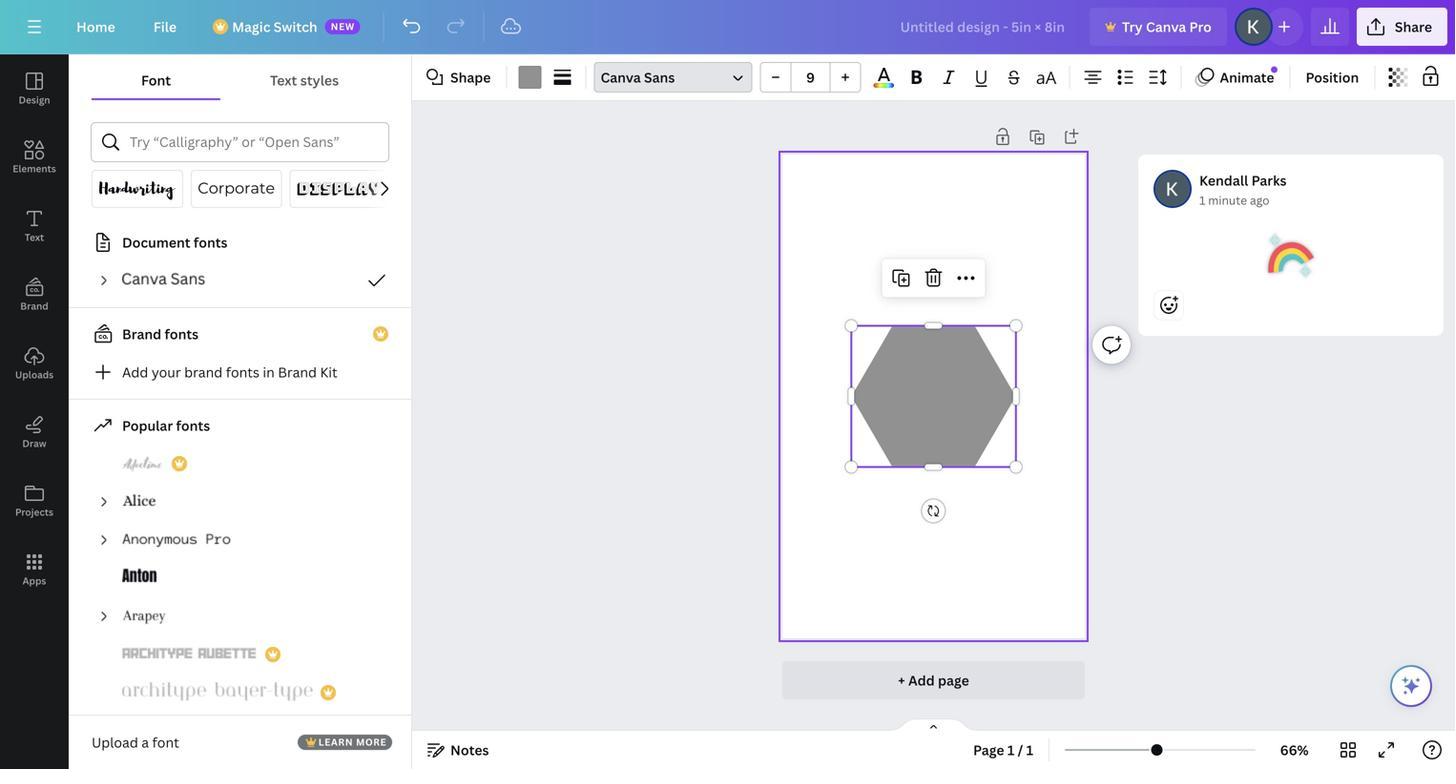 Task type: describe. For each thing, give the bounding box(es) containing it.
projects
[[15, 506, 53, 519]]

brand fonts
[[122, 325, 199, 343]]

+
[[898, 671, 905, 689]]

text for text
[[25, 231, 44, 244]]

+ add page
[[898, 671, 969, 689]]

add inside button
[[908, 671, 935, 689]]

brand
[[184, 363, 223, 381]]

uploads
[[15, 368, 54, 381]]

sans
[[644, 68, 675, 86]]

share button
[[1357, 8, 1447, 46]]

Try "Calligraphy" or "Open Sans" search field
[[130, 124, 376, 160]]

canva inside button
[[1146, 18, 1186, 36]]

0 horizontal spatial 1
[[1007, 741, 1015, 759]]

notes button
[[420, 735, 497, 765]]

animate
[[1220, 68, 1274, 86]]

animate button
[[1189, 62, 1282, 93]]

your
[[152, 363, 181, 381]]

apps button
[[0, 535, 69, 604]]

elements
[[13, 162, 56, 175]]

page 1 / 1
[[973, 741, 1033, 759]]

/
[[1018, 741, 1023, 759]]

kit
[[320, 363, 338, 381]]

kendall
[[1199, 171, 1248, 189]]

– – number field
[[797, 68, 824, 86]]

brand for brand fonts
[[122, 325, 161, 343]]

display image
[[297, 177, 381, 200]]

text styles
[[270, 71, 339, 89]]

main menu bar
[[0, 0, 1455, 54]]

apps
[[23, 574, 46, 587]]

document fonts
[[122, 233, 228, 251]]

fonts for document fonts
[[194, 233, 228, 251]]

text styles button
[[221, 62, 388, 98]]

a
[[141, 733, 149, 751]]

elements button
[[0, 123, 69, 192]]

new
[[331, 20, 355, 33]]

arapey image
[[122, 605, 166, 628]]

anton image
[[122, 567, 156, 590]]

notes
[[450, 741, 489, 759]]

projects button
[[0, 467, 69, 535]]

66% button
[[1263, 735, 1325, 765]]

parks
[[1251, 171, 1287, 189]]

popular
[[122, 416, 173, 435]]

try canva pro
[[1122, 18, 1212, 36]]

kendall parks list
[[1138, 155, 1451, 397]]

position
[[1306, 68, 1359, 86]]

66%
[[1280, 741, 1309, 759]]

styles
[[300, 71, 339, 89]]

font button
[[92, 62, 221, 98]]

page
[[938, 671, 969, 689]]

font
[[141, 71, 171, 89]]

text for text styles
[[270, 71, 297, 89]]

architype bayer-type image
[[122, 681, 313, 704]]

canva assistant image
[[1400, 675, 1423, 697]]

more
[[356, 736, 387, 749]]

canva sans button
[[594, 62, 752, 93]]

new image
[[1271, 66, 1278, 73]]

position button
[[1298, 62, 1367, 93]]

home link
[[61, 8, 130, 46]]

learn more
[[318, 736, 387, 749]]

canva sans
[[601, 68, 675, 86]]

fonts for brand fonts
[[165, 325, 199, 343]]

upload
[[92, 733, 138, 751]]

file button
[[138, 8, 192, 46]]

kendall parks 1 minute ago
[[1199, 171, 1287, 208]]



Task type: locate. For each thing, give the bounding box(es) containing it.
1 horizontal spatial 1
[[1026, 741, 1033, 759]]

learn more button
[[297, 735, 392, 750]]

design
[[19, 94, 50, 106]]

architype aubette image
[[122, 643, 258, 666]]

popular fonts
[[122, 416, 210, 435]]

text button
[[0, 192, 69, 260]]

1 horizontal spatial brand
[[122, 325, 161, 343]]

1 right / at the bottom right of the page
[[1026, 741, 1033, 759]]

1 vertical spatial text
[[25, 231, 44, 244]]

document
[[122, 233, 190, 251]]

1 inside "kendall parks 1 minute ago"
[[1199, 192, 1205, 208]]

shape
[[450, 68, 491, 86]]

brand inside 'button'
[[20, 300, 48, 312]]

canva right try
[[1146, 18, 1186, 36]]

1 vertical spatial brand
[[122, 325, 161, 343]]

upload a font
[[92, 733, 179, 751]]

side panel tab list
[[0, 54, 69, 604]]

text
[[270, 71, 297, 89], [25, 231, 44, 244]]

design button
[[0, 54, 69, 123]]

brand for brand
[[20, 300, 48, 312]]

color range image
[[874, 83, 894, 88]]

draw
[[22, 437, 46, 450]]

try
[[1122, 18, 1143, 36]]

Design title text field
[[885, 8, 1082, 46]]

+ add page button
[[782, 661, 1085, 699]]

0 horizontal spatial brand
[[20, 300, 48, 312]]

1
[[1199, 192, 1205, 208], [1007, 741, 1015, 759], [1026, 741, 1033, 759]]

fonts right the document
[[194, 233, 228, 251]]

text up brand 'button'
[[25, 231, 44, 244]]

handwriting image
[[99, 177, 176, 200]]

fonts
[[194, 233, 228, 251], [165, 325, 199, 343], [226, 363, 260, 381], [176, 416, 210, 435]]

0 horizontal spatial canva
[[601, 68, 641, 86]]

0 horizontal spatial add
[[122, 363, 148, 381]]

1 vertical spatial canva
[[601, 68, 641, 86]]

1 left minute
[[1199, 192, 1205, 208]]

anonymous pro image
[[122, 529, 231, 552]]

canva
[[1146, 18, 1186, 36], [601, 68, 641, 86]]

1 horizontal spatial add
[[908, 671, 935, 689]]

add your brand fonts in brand kit
[[122, 363, 338, 381]]

canva sans image
[[122, 269, 206, 292]]

0 vertical spatial brand
[[20, 300, 48, 312]]

magic switch
[[232, 18, 317, 36]]

0 horizontal spatial text
[[25, 231, 44, 244]]

brand up your
[[122, 325, 161, 343]]

font
[[152, 733, 179, 751]]

0 vertical spatial add
[[122, 363, 148, 381]]

fonts left in
[[226, 363, 260, 381]]

brand
[[20, 300, 48, 312], [122, 325, 161, 343], [278, 363, 317, 381]]

1 left / at the bottom right of the page
[[1007, 741, 1015, 759]]

text inside button
[[270, 71, 297, 89]]

page
[[973, 741, 1004, 759]]

corporate image
[[198, 177, 274, 200]]

2 horizontal spatial 1
[[1199, 192, 1205, 208]]

add
[[122, 363, 148, 381], [908, 671, 935, 689]]

magic
[[232, 18, 270, 36]]

text left styles
[[270, 71, 297, 89]]

1 vertical spatial add
[[908, 671, 935, 689]]

uploads button
[[0, 329, 69, 398]]

share
[[1395, 18, 1432, 36]]

fonts right popular
[[176, 416, 210, 435]]

fonts for popular fonts
[[176, 416, 210, 435]]

in
[[263, 363, 275, 381]]

text inside 'button'
[[25, 231, 44, 244]]

1 horizontal spatial canva
[[1146, 18, 1186, 36]]

learn
[[318, 736, 353, 749]]

pro
[[1189, 18, 1212, 36]]

2 vertical spatial brand
[[278, 363, 317, 381]]

add left your
[[122, 363, 148, 381]]

draw button
[[0, 398, 69, 467]]

group
[[760, 62, 861, 93]]

brand right in
[[278, 363, 317, 381]]

#919191 image
[[519, 66, 541, 89]]

advetime image
[[122, 452, 164, 475]]

add right +
[[908, 671, 935, 689]]

0 vertical spatial canva
[[1146, 18, 1186, 36]]

canva left the sans
[[601, 68, 641, 86]]

switch
[[274, 18, 317, 36]]

show pages image
[[888, 718, 979, 733]]

1 horizontal spatial text
[[270, 71, 297, 89]]

file
[[153, 18, 177, 36]]

canva inside dropdown button
[[601, 68, 641, 86]]

brand up uploads 'button'
[[20, 300, 48, 312]]

2 horizontal spatial brand
[[278, 363, 317, 381]]

brand button
[[0, 260, 69, 329]]

shape button
[[420, 62, 499, 93]]

0 vertical spatial text
[[270, 71, 297, 89]]

try canva pro button
[[1090, 8, 1227, 46]]

#919191 image
[[519, 66, 541, 89]]

home
[[76, 18, 115, 36]]

minute
[[1208, 192, 1247, 208]]

fonts up your
[[165, 325, 199, 343]]

expressing gratitude image
[[1268, 233, 1314, 279]]

alice image
[[122, 490, 156, 513]]

ago
[[1250, 192, 1270, 208]]



Task type: vqa. For each thing, say whether or not it's contained in the screenshot.
Kendall Parks 1 minute ago
yes



